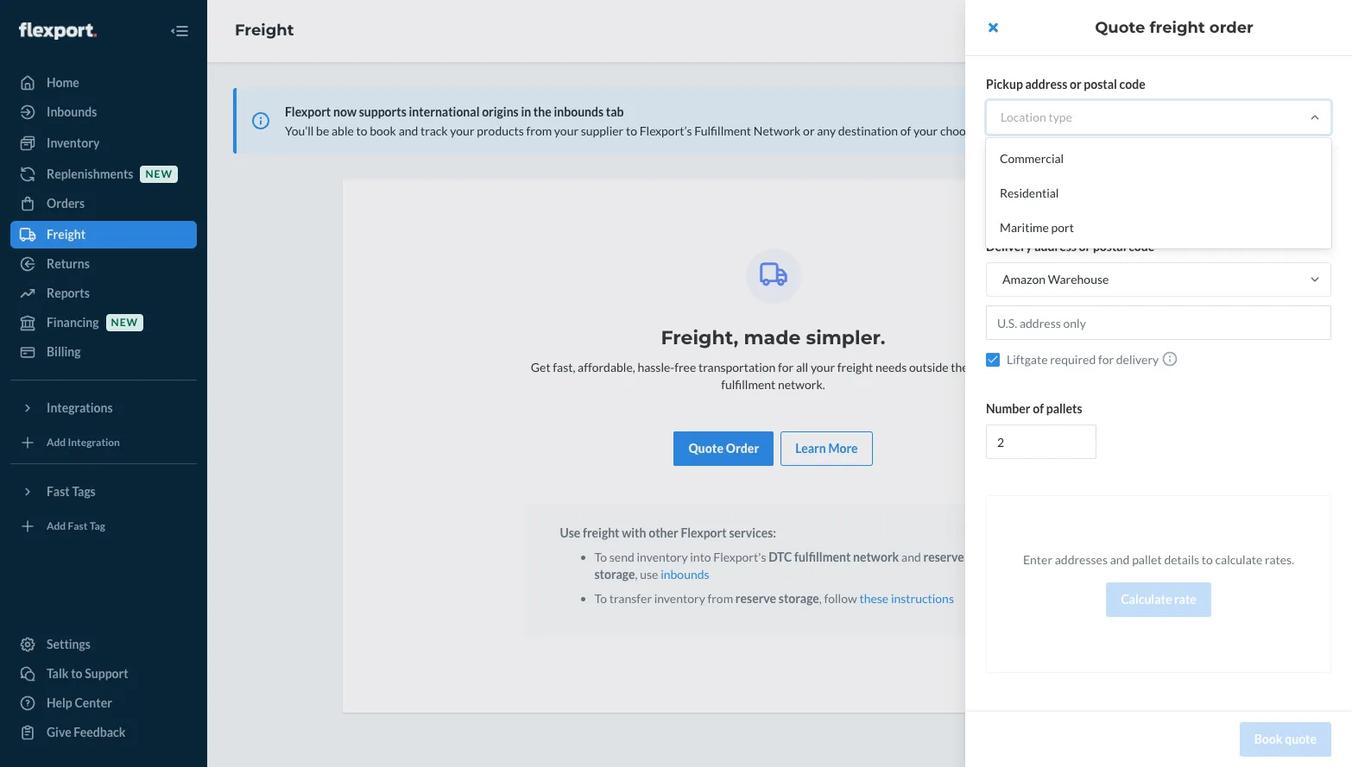 Task type: describe. For each thing, give the bounding box(es) containing it.
u.s. address only text field for liftgate required for delivery
[[986, 306, 1331, 340]]

and
[[1110, 553, 1130, 567]]

quote
[[1095, 18, 1145, 37]]

delivery
[[1116, 352, 1159, 367]]

address for pickup
[[1025, 77, 1067, 92]]

close image
[[988, 21, 998, 35]]

delivery
[[986, 239, 1032, 254]]

port
[[1051, 220, 1074, 235]]

maritime port
[[1000, 220, 1074, 235]]

pickup address or postal code
[[986, 77, 1145, 92]]

for for delivery
[[1098, 352, 1114, 367]]

order
[[1210, 18, 1254, 37]]

warehouse
[[1048, 272, 1109, 287]]

of
[[1033, 401, 1044, 416]]

maritime
[[1000, 220, 1049, 235]]

required for delivery
[[1050, 352, 1096, 367]]

for for pickup
[[1098, 190, 1114, 205]]

calculate
[[1215, 553, 1263, 567]]

location type
[[1001, 110, 1072, 124]]

liftgate required for delivery
[[1007, 352, 1159, 367]]

book quote
[[1254, 732, 1317, 747]]

residential
[[1000, 186, 1059, 200]]

required for pickup
[[1050, 190, 1096, 205]]

or for delivery
[[1079, 239, 1091, 254]]

pallet
[[1132, 553, 1162, 567]]

delivery address or postal code
[[986, 239, 1155, 254]]

freight
[[1150, 18, 1205, 37]]

calculate
[[1121, 592, 1172, 607]]



Task type: vqa. For each thing, say whether or not it's contained in the screenshot.
address related to Delivery
yes



Task type: locate. For each thing, give the bounding box(es) containing it.
quote
[[1285, 732, 1317, 747]]

address
[[1025, 77, 1067, 92], [1035, 239, 1077, 254]]

details
[[1164, 553, 1199, 567]]

0 vertical spatial postal
[[1084, 77, 1117, 92]]

addresses
[[1055, 553, 1108, 567]]

code for delivery address or postal code
[[1129, 239, 1155, 254]]

code for pickup address or postal code
[[1119, 77, 1145, 92]]

required up port
[[1050, 190, 1096, 205]]

book quote button
[[1240, 723, 1331, 757]]

1 vertical spatial liftgate
[[1007, 352, 1048, 367]]

pickup
[[1116, 190, 1151, 205]]

1 vertical spatial or
[[1079, 239, 1091, 254]]

number of pallets
[[986, 401, 1082, 416]]

2 liftgate from the top
[[1007, 352, 1048, 367]]

liftgate required for pickup
[[1007, 190, 1151, 205]]

or up warehouse
[[1079, 239, 1091, 254]]

commercial
[[1000, 151, 1064, 166]]

liftgate
[[1007, 190, 1048, 205], [1007, 352, 1048, 367]]

amazon
[[1002, 272, 1046, 287]]

0 vertical spatial u.s. address only text field
[[986, 143, 1331, 178]]

for left "pickup"
[[1098, 190, 1114, 205]]

calculate rate
[[1121, 592, 1197, 607]]

1 u.s. address only text field from the top
[[986, 143, 1331, 178]]

u.s. address only text field up delivery
[[986, 306, 1331, 340]]

u.s. address only text field up "pickup"
[[986, 143, 1331, 178]]

1 vertical spatial required
[[1050, 352, 1096, 367]]

or
[[1070, 77, 1082, 92], [1079, 239, 1091, 254]]

0 vertical spatial code
[[1119, 77, 1145, 92]]

enter
[[1023, 553, 1053, 567]]

1 required from the top
[[1050, 190, 1096, 205]]

code down "pickup"
[[1129, 239, 1155, 254]]

address up location type
[[1025, 77, 1067, 92]]

rates.
[[1265, 553, 1294, 567]]

1 vertical spatial postal
[[1093, 239, 1126, 254]]

postal
[[1084, 77, 1117, 92], [1093, 239, 1126, 254]]

liftgate up number of pallets
[[1007, 352, 1048, 367]]

postal for pickup address or postal code
[[1084, 77, 1117, 92]]

1 for from the top
[[1098, 190, 1114, 205]]

or up type at the top right of the page
[[1070, 77, 1082, 92]]

0 vertical spatial address
[[1025, 77, 1067, 92]]

to
[[1202, 553, 1213, 567]]

for left delivery
[[1098, 352, 1114, 367]]

postal for delivery address or postal code
[[1093, 239, 1126, 254]]

U.S. address only text field
[[986, 143, 1331, 178], [986, 306, 1331, 340]]

enter addresses and pallet details to calculate rates.
[[1023, 553, 1294, 567]]

address for delivery
[[1035, 239, 1077, 254]]

None number field
[[986, 425, 1097, 459]]

None checkbox
[[986, 353, 1000, 367]]

required
[[1050, 190, 1096, 205], [1050, 352, 1096, 367]]

postal up warehouse
[[1093, 239, 1126, 254]]

u.s. address only text field for liftgate required for pickup
[[986, 143, 1331, 178]]

2 for from the top
[[1098, 352, 1114, 367]]

liftgate for liftgate required for pickup
[[1007, 190, 1048, 205]]

location
[[1001, 110, 1046, 124]]

calculate rate button
[[1106, 583, 1211, 617]]

1 vertical spatial u.s. address only text field
[[986, 306, 1331, 340]]

2 required from the top
[[1050, 352, 1096, 367]]

pallets
[[1046, 401, 1082, 416]]

type
[[1049, 110, 1072, 124]]

number
[[986, 401, 1031, 416]]

1 liftgate from the top
[[1007, 190, 1048, 205]]

required up pallets
[[1050, 352, 1096, 367]]

0 vertical spatial for
[[1098, 190, 1114, 205]]

for
[[1098, 190, 1114, 205], [1098, 352, 1114, 367]]

0 vertical spatial required
[[1050, 190, 1096, 205]]

None checkbox
[[986, 190, 1000, 204]]

address down port
[[1035, 239, 1077, 254]]

liftgate for liftgate required for delivery
[[1007, 352, 1048, 367]]

0 vertical spatial or
[[1070, 77, 1082, 92]]

2 u.s. address only text field from the top
[[986, 306, 1331, 340]]

code down quote at the right top
[[1119, 77, 1145, 92]]

rate
[[1174, 592, 1197, 607]]

or for pickup
[[1070, 77, 1082, 92]]

book
[[1254, 732, 1283, 747]]

amazon warehouse
[[1002, 272, 1109, 287]]

code
[[1119, 77, 1145, 92], [1129, 239, 1155, 254]]

pickup
[[986, 77, 1023, 92]]

1 vertical spatial for
[[1098, 352, 1114, 367]]

1 vertical spatial code
[[1129, 239, 1155, 254]]

liftgate up "maritime"
[[1007, 190, 1048, 205]]

postal down quote at the right top
[[1084, 77, 1117, 92]]

0 vertical spatial liftgate
[[1007, 190, 1048, 205]]

1 vertical spatial address
[[1035, 239, 1077, 254]]

quote freight order
[[1095, 18, 1254, 37]]



